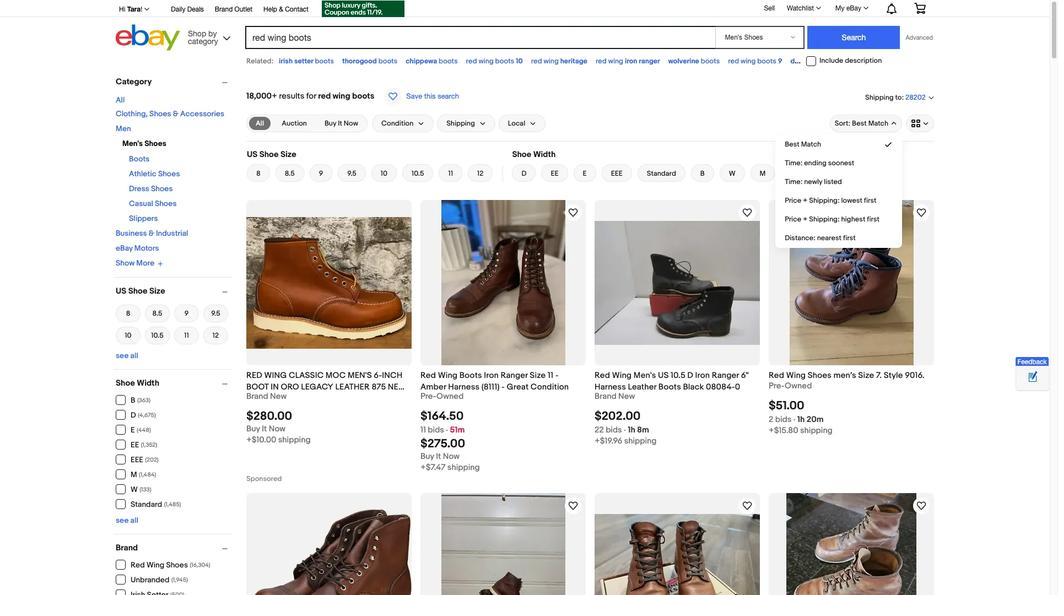 Task type: vqa. For each thing, say whether or not it's contained in the screenshot.


Task type: describe. For each thing, give the bounding box(es) containing it.
1 vertical spatial 9 link
[[174, 304, 199, 323]]

11 inside the red wing boots iron ranger size 11  - amber harness (8111) - great condition pre-owned
[[548, 371, 554, 381]]

red wing men's us 10.5 d iron ranger 6" harness leather boots black 08084-0 link
[[595, 370, 760, 393]]

+ for price + shipping: highest first
[[803, 215, 808, 224]]

ee for ee (1,352)
[[131, 441, 139, 450]]

save
[[407, 92, 422, 100]]

shoe down show more button
[[128, 286, 148, 296]]

$280.00
[[246, 410, 292, 424]]

red
[[246, 371, 263, 381]]

1 vertical spatial 8.5 link
[[145, 304, 170, 323]]

search
[[438, 92, 459, 100]]

shipping: for lowest
[[810, 196, 840, 205]]

$202.00 22 bids · 1h 8m +$19.96 shipping
[[595, 410, 657, 447]]

1 vertical spatial all link
[[249, 117, 271, 130]]

· for 20m
[[794, 415, 796, 425]]

1 horizontal spatial us shoe size
[[247, 149, 296, 160]]

8m
[[637, 425, 650, 436]]

it inside the $164.50 11 bids · 51m $275.00 buy it now +$7.47 shipping
[[436, 452, 441, 462]]

m (1,484)
[[131, 470, 156, 480]]

m for m (1,484)
[[131, 470, 137, 480]]

red wing boots iron ranger size 11  - amber harness (8111) - great condition heading
[[421, 371, 569, 393]]

ranger inside red wing men's us 10.5 d iron ranger 6" harness leather boots black 08084-0 brand new
[[712, 371, 740, 381]]

shoe width button
[[116, 378, 233, 388]]

0 horizontal spatial 11 link
[[174, 326, 199, 345]]

advanced
[[906, 34, 934, 41]]

8.5 for rightmost 8.5 link
[[285, 169, 295, 178]]

first inside distance: nearest first link
[[844, 234, 856, 243]]

feedback
[[1018, 358, 1047, 366]]

1 horizontal spatial 10.5 link
[[403, 164, 434, 182]]

wing up unbranded (1,945)
[[147, 561, 164, 570]]

shipping inside $280.00 buy it now +$10.00 shipping
[[278, 435, 311, 446]]

time: for time: ending soonest
[[785, 159, 803, 168]]

standard link
[[638, 164, 686, 182]]

sort: best match button
[[830, 115, 903, 132]]

now inside $280.00 buy it now +$10.00 shipping
[[269, 424, 286, 435]]

(133)
[[140, 486, 151, 494]]

red wing shoes men's size 7. style 9016. image
[[790, 200, 914, 366]]

0 vertical spatial 11 link
[[439, 164, 463, 182]]

shipping: for highest
[[810, 215, 840, 224]]

casual shoes link
[[129, 199, 177, 208]]

deals
[[187, 6, 204, 13]]

time: ending soonest link
[[776, 154, 902, 173]]

28202
[[906, 93, 926, 102]]

1 vertical spatial -
[[502, 382, 505, 393]]

contact
[[285, 6, 309, 13]]

0 vertical spatial 10 link
[[372, 164, 397, 182]]

0 vertical spatial 10
[[516, 57, 523, 66]]

watch red wing shoes heritage classic moc 1907 boots | men size 10 ee - copper image
[[567, 500, 580, 513]]

watch red wing shoes men's size 7. style 9016. image
[[915, 206, 929, 219]]

best inside dropdown button
[[853, 119, 867, 128]]

distance: nearest first link
[[776, 229, 902, 248]]

red wing heritage classic 6" iron ranger boot # 8111 amber made in usa 2e & d image
[[246, 509, 412, 596]]

red right for on the left
[[318, 91, 331, 101]]

1 vertical spatial 10 link
[[116, 326, 141, 345]]

brand new
[[246, 391, 287, 402]]

1 vertical spatial 8
[[126, 309, 130, 318]]

new inside red wing men's us 10.5 d iron ranger 6" harness leather boots black 08084-0 brand new
[[619, 391, 635, 402]]

boots inside the red wing boots iron ranger size 11  - amber harness (8111) - great condition pre-owned
[[460, 371, 482, 381]]

red wing shoes men's size 7. style 9016. heading
[[769, 371, 925, 381]]

bids for $164.50
[[428, 425, 444, 436]]

ebay inside "link"
[[847, 4, 862, 12]]

0 horizontal spatial 8 link
[[116, 304, 141, 323]]

e (448)
[[131, 426, 151, 435]]

9.5 for rightmost 9.5 link
[[348, 169, 357, 178]]

shoes down athletic shoes link
[[151, 184, 173, 194]]

shoe down all selected text box
[[260, 149, 279, 160]]

condition inside dropdown button
[[382, 119, 414, 128]]

watchlist
[[787, 4, 814, 12]]

leather
[[628, 382, 657, 393]]

red for $202.00
[[595, 371, 611, 381]]

0 horizontal spatial 9.5 link
[[203, 304, 228, 323]]

11 inside the $164.50 11 bids · 51m $275.00 buy it now +$7.47 shipping
[[421, 425, 426, 436]]

watch red wing 1907 heritage 6" classic moc toe boots size 12ee image
[[915, 500, 929, 513]]

local button
[[499, 115, 546, 132]]

daily deals link
[[171, 4, 204, 16]]

1 horizontal spatial shoe width
[[512, 149, 556, 160]]

shop by category button
[[183, 25, 233, 48]]

size inside red wing shoes men's size 7. style 9016. pre-owned
[[859, 371, 875, 381]]

now inside the $164.50 11 bids · 51m $275.00 buy it now +$7.47 shipping
[[443, 452, 460, 462]]

boots right the chippewa
[[439, 57, 458, 66]]

red wing men's us 10.5 d iron ranger 6" harness leather boots black 08084-0 brand new
[[595, 371, 749, 402]]

industrial
[[156, 229, 188, 238]]

price for price + shipping: lowest first
[[785, 196, 802, 205]]

time: newly listed
[[785, 178, 843, 186]]

red wing 1907 heritage 6" classic moc toe boots size 12ee image
[[787, 494, 917, 596]]

(16,304)
[[190, 562, 210, 569]]

listed
[[824, 178, 843, 186]]

wing for red wing iron ranger
[[609, 57, 624, 66]]

0 horizontal spatial in
[[246, 394, 255, 404]]

best match
[[785, 140, 822, 149]]

save this search button
[[381, 87, 463, 106]]

see all for us
[[116, 351, 138, 360]]

· for $275.00
[[446, 425, 448, 436]]

boots left danner
[[758, 57, 777, 66]]

ebay motors link
[[116, 244, 159, 253]]

+ for 18,000 + results for red wing boots
[[272, 91, 277, 101]]

0 vertical spatial all
[[116, 95, 125, 105]]

9.5 for 9.5 link to the left
[[211, 309, 220, 318]]

irish setter boots
[[279, 57, 334, 66]]

newly
[[805, 178, 823, 186]]

0 vertical spatial 9 link
[[310, 164, 333, 182]]

All selected text field
[[256, 119, 264, 128]]

style
[[884, 371, 904, 381]]

tara
[[127, 5, 141, 13]]

+$10.00
[[246, 435, 276, 446]]

1 horizontal spatial 8 link
[[247, 164, 270, 182]]

12 for the bottom 12 link
[[213, 331, 219, 340]]

eee for eee
[[611, 169, 623, 178]]

eee link
[[602, 164, 632, 182]]

brand for brand outlet
[[215, 6, 233, 13]]

brand for brand
[[116, 543, 138, 553]]

1 horizontal spatial -
[[556, 371, 559, 381]]

shipping inside $51.00 2 bids · 1h 20m +$15.80 shipping
[[801, 426, 833, 436]]

ending
[[805, 159, 827, 168]]

10.5 for bottommost 10.5 link
[[151, 331, 164, 340]]

help & contact
[[264, 6, 309, 13]]

size inside the red wing boots iron ranger size 11  - amber harness (8111) - great condition pre-owned
[[530, 371, 546, 381]]

slippers
[[129, 214, 158, 223]]

see for shoe
[[116, 516, 129, 525]]

(1,352)
[[141, 442, 157, 449]]

shoe up b (363)
[[116, 378, 135, 388]]

harness for $164.50
[[448, 382, 480, 393]]

bids for $51.00
[[776, 415, 792, 425]]

1 horizontal spatial 8
[[256, 169, 261, 178]]

b link
[[691, 164, 714, 182]]

(8111)
[[482, 382, 500, 393]]

1 horizontal spatial width
[[534, 149, 556, 160]]

casual
[[129, 199, 153, 208]]

red wing classic moc men's 6-inch boot in oro legacy leather 875 new in box image
[[246, 217, 412, 349]]

business & industrial link
[[116, 229, 188, 238]]

1 vertical spatial shoe width
[[116, 378, 159, 388]]

shoes up boots link
[[145, 139, 166, 148]]

red wing boots iron ranger size 11  - amber harness (8111) - great condition image
[[441, 200, 565, 366]]

e link
[[574, 164, 596, 182]]

this
[[424, 92, 436, 100]]

boots up buy it now
[[352, 91, 375, 101]]

category button
[[116, 77, 233, 87]]

boots right thorogood
[[379, 57, 398, 66]]

my
[[836, 4, 845, 12]]

my ebay
[[836, 4, 862, 12]]

0 horizontal spatial match
[[802, 140, 822, 149]]

buy inside the $164.50 11 bids · 51m $275.00 buy it now +$7.47 shipping
[[421, 452, 434, 462]]

m link
[[751, 164, 775, 182]]

irish
[[279, 57, 293, 66]]

condition inside the red wing boots iron ranger size 11  - amber harness (8111) - great condition pre-owned
[[531, 382, 569, 393]]

red wing shoes (16,304)
[[131, 561, 210, 570]]

leather
[[336, 382, 370, 393]]

1 vertical spatial us shoe size
[[116, 286, 165, 296]]

1 horizontal spatial 9.5 link
[[338, 164, 366, 182]]

22
[[595, 425, 604, 436]]

10.5 inside red wing men's us 10.5 d iron ranger 6" harness leather boots black 08084-0 brand new
[[671, 371, 686, 381]]

red wing shoes men's size 7. style 9016. pre-owned
[[769, 371, 925, 391]]

price for price + shipping: highest first
[[785, 215, 802, 224]]

:
[[902, 93, 904, 102]]

6-
[[374, 371, 382, 381]]

red wing boots 9
[[729, 57, 783, 66]]

w for w
[[729, 169, 736, 178]]

0 vertical spatial now
[[344, 119, 358, 128]]

shoes inside clothing, shoes & accessories men
[[149, 109, 171, 119]]

b for b (363)
[[131, 396, 135, 405]]

wing for red wing boots 9
[[741, 57, 756, 66]]

0 vertical spatial all link
[[116, 95, 125, 105]]

red for $51.00
[[769, 371, 785, 381]]

red for $164.50
[[421, 371, 436, 381]]

wing
[[264, 371, 287, 381]]

highest
[[842, 215, 866, 224]]

outlet
[[235, 6, 253, 13]]

1 horizontal spatial it
[[338, 119, 342, 128]]

sort: best match
[[835, 119, 889, 128]]

first for price + shipping: lowest first
[[865, 196, 877, 205]]

boots inside boots athletic shoes dress shoes casual shoes slippers
[[129, 154, 150, 164]]

red wing classic moc men's 6-inch boot in oro legacy leather 875 new in box
[[246, 371, 406, 404]]

distance: nearest first
[[785, 234, 856, 243]]

0 vertical spatial us
[[247, 149, 258, 160]]

athletic shoes link
[[129, 169, 180, 179]]

eee for eee (202)
[[131, 455, 143, 465]]

0 vertical spatial in
[[271, 382, 279, 393]]

boots right danner
[[815, 57, 834, 66]]

get the coupon image
[[322, 1, 405, 17]]

boots down the search for anything text field
[[496, 57, 515, 66]]

by
[[208, 29, 217, 38]]

w link
[[720, 164, 745, 182]]

boots right setter
[[315, 57, 334, 66]]

see all button for shoe
[[116, 516, 138, 525]]

2
[[769, 415, 774, 425]]

match inside dropdown button
[[869, 119, 889, 128]]

$164.50
[[421, 410, 464, 424]]

brand for brand new
[[246, 391, 268, 402]]

iron inside red wing men's us 10.5 d iron ranger 6" harness leather boots black 08084-0 brand new
[[696, 371, 710, 381]]

1 vertical spatial 10.5 link
[[145, 326, 170, 345]]

price + shipping: lowest first
[[785, 196, 877, 205]]

shipping for shipping
[[447, 119, 475, 128]]

boot
[[246, 382, 269, 393]]

box
[[257, 394, 274, 404]]

10 for the topmost 10 link
[[381, 169, 388, 178]]

related:
[[246, 57, 274, 66]]

1 horizontal spatial 12 link
[[468, 164, 493, 182]]

soonest
[[829, 159, 855, 168]]

red wing men's us 10.5 d iron ranger 6" harness leather boots black 08084-0 heading
[[595, 371, 749, 393]]

e for e
[[583, 169, 587, 178]]



Task type: locate. For each thing, give the bounding box(es) containing it.
2 price from the top
[[785, 215, 802, 224]]

d left (4,675)
[[131, 411, 136, 420]]

11 link
[[439, 164, 463, 182], [174, 326, 199, 345]]

brand inside red wing men's us 10.5 d iron ranger 6" harness leather boots black 08084-0 brand new
[[595, 391, 617, 402]]

see for us
[[116, 351, 129, 360]]

1 horizontal spatial &
[[173, 109, 179, 119]]

price inside price + shipping: lowest first link
[[785, 196, 802, 205]]

1 time: from the top
[[785, 159, 803, 168]]

10.5 down "condition" dropdown button
[[412, 169, 424, 178]]

main content containing $51.00
[[242, 72, 939, 596]]

price down time: newly listed
[[785, 196, 802, 205]]

1 vertical spatial w
[[131, 485, 138, 495]]

0 vertical spatial buy
[[325, 119, 337, 128]]

1 horizontal spatial 8.5 link
[[276, 164, 304, 182]]

+ down the newly on the top right of page
[[803, 196, 808, 205]]

0
[[735, 382, 741, 393]]

wing inside main content
[[333, 91, 351, 101]]

9.5 inside main content
[[348, 169, 357, 178]]

standard for standard
[[647, 169, 676, 178]]

0 vertical spatial ebay
[[847, 4, 862, 12]]

$280.00 buy it now +$10.00 shipping
[[246, 410, 311, 446]]

+
[[272, 91, 277, 101], [803, 196, 808, 205], [803, 215, 808, 224]]

shipping left to
[[866, 93, 894, 102]]

0 vertical spatial match
[[869, 119, 889, 128]]

& for contact
[[279, 6, 283, 13]]

shoes right clothing,
[[149, 109, 171, 119]]

1 iron from the left
[[484, 371, 499, 381]]

shipping
[[866, 93, 894, 102], [447, 119, 475, 128]]

1 horizontal spatial buy
[[325, 119, 337, 128]]

1 vertical spatial 9.5 link
[[203, 304, 228, 323]]

thorogood
[[342, 57, 377, 66]]

watch red wing boots iron ranger size 11  - amber harness (8111) - great condition image
[[567, 206, 580, 219]]

red wing heritage 9016 beckman boots 9.5d cigar featherstone leather. image
[[595, 514, 760, 596]]

8 link down all selected text box
[[247, 164, 270, 182]]

d inside red wing men's us 10.5 d iron ranger 6" harness leather boots black 08084-0 brand new
[[688, 371, 694, 381]]

all down standard (1,485)
[[130, 516, 138, 525]]

shoes up (1,945)
[[166, 561, 188, 570]]

d for d (4,675)
[[131, 411, 136, 420]]

shipping right +$10.00
[[278, 435, 311, 446]]

buy up +$7.47
[[421, 452, 434, 462]]

0 vertical spatial &
[[279, 6, 283, 13]]

10 for bottom 10 link
[[125, 331, 132, 340]]

0 horizontal spatial 10.5
[[151, 331, 164, 340]]

owned inside the red wing boots iron ranger size 11  - amber harness (8111) - great condition pre-owned
[[437, 391, 464, 402]]

size
[[281, 149, 296, 160], [149, 286, 165, 296], [530, 371, 546, 381], [859, 371, 875, 381]]

1h for $202.00
[[628, 425, 636, 436]]

w inside main content
[[729, 169, 736, 178]]

wing left iron at top right
[[609, 57, 624, 66]]

0 vertical spatial 9.5 link
[[338, 164, 366, 182]]

price + shipping: highest first link
[[776, 210, 902, 229]]

8.5 link down auction link
[[276, 164, 304, 182]]

8.5 down us shoe size dropdown button
[[152, 309, 162, 318]]

0 vertical spatial 12 link
[[468, 164, 493, 182]]

0 vertical spatial -
[[556, 371, 559, 381]]

ee link
[[542, 164, 568, 182]]

9 link down us shoe size dropdown button
[[174, 304, 199, 323]]

help & contact link
[[264, 4, 309, 16]]

0 horizontal spatial 10
[[125, 331, 132, 340]]

eee (202)
[[131, 455, 159, 465]]

& up 'motors'
[[149, 229, 154, 238]]

· left 51m
[[446, 425, 448, 436]]

1h for $51.00
[[798, 415, 805, 425]]

shoe
[[260, 149, 279, 160], [512, 149, 532, 160], [128, 286, 148, 296], [116, 378, 135, 388]]

shipping to : 28202
[[866, 93, 926, 102]]

time:
[[785, 159, 803, 168], [785, 178, 803, 186]]

12 inside main content
[[478, 169, 484, 178]]

2 horizontal spatial 9
[[778, 57, 783, 66]]

red for red wing iron ranger
[[596, 57, 607, 66]]

b for b
[[701, 169, 705, 178]]

1 horizontal spatial standard
[[647, 169, 676, 178]]

1 horizontal spatial 11 link
[[439, 164, 463, 182]]

all link down 18,000
[[249, 117, 271, 130]]

price up the distance:
[[785, 215, 802, 224]]

pre- inside red wing shoes men's size 7. style 9016. pre-owned
[[769, 381, 785, 391]]

2 horizontal spatial &
[[279, 6, 283, 13]]

& inside clothing, shoes & accessories men
[[173, 109, 179, 119]]

red right wolverine boots
[[729, 57, 739, 66]]

include
[[820, 56, 844, 65]]

us shoe size down show more button
[[116, 286, 165, 296]]

clothing, shoes & accessories men
[[116, 109, 224, 133]]

m
[[760, 169, 766, 178], [131, 470, 137, 480]]

first inside price + shipping: highest first link
[[867, 215, 880, 224]]

875
[[372, 382, 386, 393]]

1 vertical spatial ebay
[[116, 244, 133, 253]]

shipping inside 'shipping to : 28202'
[[866, 93, 894, 102]]

wing for red wing boots 10
[[479, 57, 494, 66]]

red up $202.00
[[595, 371, 611, 381]]

7.
[[877, 371, 882, 381]]

0 vertical spatial 9
[[778, 57, 783, 66]]

all for width
[[130, 516, 138, 525]]

see all up b (363)
[[116, 351, 138, 360]]

classic
[[289, 371, 324, 381]]

match down 'shipping to : 28202'
[[869, 119, 889, 128]]

see
[[116, 351, 129, 360], [116, 516, 129, 525]]

0 vertical spatial eee
[[611, 169, 623, 178]]

1 vertical spatial 11 link
[[174, 326, 199, 345]]

slippers link
[[129, 214, 158, 223]]

red wing shoes heritage classic moc 1907 boots | men size 10 ee - copper image
[[441, 494, 565, 596]]

· inside $202.00 22 bids · 1h 8m +$19.96 shipping
[[624, 425, 626, 436]]

1 horizontal spatial w
[[729, 169, 736, 178]]

1 horizontal spatial 8.5
[[285, 169, 295, 178]]

accessories
[[180, 109, 224, 119]]

show
[[116, 259, 135, 268]]

watch red wing heritage 9016 beckman boots 9.5d cigar featherstone leather. image
[[741, 500, 754, 513]]

1 vertical spatial 9.5
[[211, 309, 220, 318]]

first down highest
[[844, 234, 856, 243]]

0 vertical spatial men's
[[122, 139, 143, 148]]

1 vertical spatial best
[[785, 140, 800, 149]]

red up amber
[[421, 371, 436, 381]]

8 link
[[247, 164, 270, 182], [116, 304, 141, 323]]

1 shipping: from the top
[[810, 196, 840, 205]]

& right help at the left top
[[279, 6, 283, 13]]

2 see all from the top
[[116, 516, 138, 525]]

2 vertical spatial us
[[658, 371, 669, 381]]

boots right 'wolverine'
[[701, 57, 720, 66]]

it inside $280.00 buy it now +$10.00 shipping
[[262, 424, 267, 435]]

0 horizontal spatial new
[[270, 391, 287, 402]]

dress
[[129, 184, 149, 194]]

10.5 link down "condition" dropdown button
[[403, 164, 434, 182]]

· inside the $164.50 11 bids · 51m $275.00 buy it now +$7.47 shipping
[[446, 425, 448, 436]]

d for d
[[522, 169, 527, 178]]

wing inside red wing men's us 10.5 d iron ranger 6" harness leather boots black 08084-0 brand new
[[612, 371, 632, 381]]

11 link down us shoe size dropdown button
[[174, 326, 199, 345]]

see all button up b (363)
[[116, 351, 138, 360]]

match
[[869, 119, 889, 128], [802, 140, 822, 149]]

8.5 link down us shoe size dropdown button
[[145, 304, 170, 323]]

1 see all from the top
[[116, 351, 138, 360]]

time: inside "link"
[[785, 178, 803, 186]]

2 horizontal spatial bids
[[776, 415, 792, 425]]

harness for $202.00
[[595, 382, 626, 393]]

12 link
[[468, 164, 493, 182], [203, 326, 228, 345]]

men link
[[116, 124, 131, 133]]

red for red wing heritage
[[531, 57, 542, 66]]

1 vertical spatial men's
[[634, 371, 656, 381]]

see all down standard (1,485)
[[116, 516, 138, 525]]

brand up unbranded in the bottom of the page
[[116, 543, 138, 553]]

0 vertical spatial boots
[[129, 154, 150, 164]]

0 vertical spatial shipping:
[[810, 196, 840, 205]]

Search for anything text field
[[247, 27, 714, 48]]

wing left heritage
[[544, 57, 559, 66]]

it down 18,000 + results for red wing boots
[[338, 119, 342, 128]]

width up (363)
[[137, 378, 159, 388]]

red wing men's us 10.5 d iron ranger 6" harness leather boots black 08084-0 image
[[595, 221, 760, 345]]

1 horizontal spatial 9 link
[[310, 164, 333, 182]]

harness inside red wing men's us 10.5 d iron ranger 6" harness leather boots black 08084-0 brand new
[[595, 382, 626, 393]]

shipping: inside price + shipping: lowest first link
[[810, 196, 840, 205]]

shipping
[[801, 426, 833, 436], [278, 435, 311, 446], [625, 436, 657, 447], [448, 463, 480, 473]]

shipping down search on the top left
[[447, 119, 475, 128]]

your shopping cart image
[[914, 3, 927, 14]]

0 vertical spatial 9.5
[[348, 169, 357, 178]]

listing options selector. gallery view selected. image
[[912, 119, 930, 128]]

shop by category banner
[[113, 0, 935, 53]]

eee left (202)
[[131, 455, 143, 465]]

2 see from the top
[[116, 516, 129, 525]]

boots
[[129, 154, 150, 164], [460, 371, 482, 381], [659, 382, 681, 393]]

boots inside red wing men's us 10.5 d iron ranger 6" harness leather boots black 08084-0 brand new
[[659, 382, 681, 393]]

w right b link
[[729, 169, 736, 178]]

ee left 'e' link
[[551, 169, 559, 178]]

owned up $164.50
[[437, 391, 464, 402]]

0 horizontal spatial eee
[[131, 455, 143, 465]]

red inside red wing men's us 10.5 d iron ranger 6" harness leather boots black 08084-0 brand new
[[595, 371, 611, 381]]

all for shoe
[[130, 351, 138, 360]]

-
[[556, 371, 559, 381], [502, 382, 505, 393]]

1 vertical spatial d
[[688, 371, 694, 381]]

first for price + shipping: highest first
[[867, 215, 880, 224]]

standard for standard (1,485)
[[131, 500, 162, 510]]

first right highest
[[867, 215, 880, 224]]

2 harness from the left
[[595, 382, 626, 393]]

condition right great in the bottom of the page
[[531, 382, 569, 393]]

0 horizontal spatial e
[[131, 426, 135, 435]]

red for red wing boots 9
[[729, 57, 739, 66]]

+$19.96
[[595, 436, 623, 447]]

+$7.47
[[421, 463, 446, 473]]

wing for red wing heritage
[[544, 57, 559, 66]]

10.5 for 10.5 link to the right
[[412, 169, 424, 178]]

· for 8m
[[624, 425, 626, 436]]

1 vertical spatial us
[[116, 286, 126, 296]]

boots link
[[129, 154, 150, 164]]

d left ee link
[[522, 169, 527, 178]]

shoes down dress shoes link
[[155, 199, 177, 208]]

more
[[136, 259, 155, 268]]

ebay inside the business & industrial ebay motors
[[116, 244, 133, 253]]

iron inside the red wing boots iron ranger size 11  - amber harness (8111) - great condition pre-owned
[[484, 371, 499, 381]]

1 horizontal spatial ranger
[[712, 371, 740, 381]]

1 horizontal spatial all link
[[249, 117, 271, 130]]

in down boot
[[246, 394, 255, 404]]

brand inside account navigation
[[215, 6, 233, 13]]

wing inside red wing shoes men's size 7. style 9016. pre-owned
[[787, 371, 806, 381]]

0 vertical spatial shipping
[[866, 93, 894, 102]]

1 horizontal spatial b
[[701, 169, 705, 178]]

e
[[583, 169, 587, 178], [131, 426, 135, 435]]

10
[[516, 57, 523, 66], [381, 169, 388, 178], [125, 331, 132, 340]]

1 horizontal spatial 10.5
[[412, 169, 424, 178]]

1 horizontal spatial all
[[256, 119, 264, 128]]

harness left (8111)
[[448, 382, 480, 393]]

& for industrial
[[149, 229, 154, 238]]

10 link
[[372, 164, 397, 182], [116, 326, 141, 345]]

all inside main content
[[256, 119, 264, 128]]

9 inside main content
[[319, 169, 323, 178]]

2 iron from the left
[[696, 371, 710, 381]]

$51.00
[[769, 399, 805, 414]]

us shoe size button
[[116, 286, 233, 296]]

bids up +$15.80 at the right bottom of the page
[[776, 415, 792, 425]]

men's
[[348, 371, 372, 381]]

1 price from the top
[[785, 196, 802, 205]]

1h left 20m
[[798, 415, 805, 425]]

10.5 down us shoe size dropdown button
[[151, 331, 164, 340]]

now
[[344, 119, 358, 128], [269, 424, 286, 435], [443, 452, 460, 462]]

time: newly listed link
[[776, 173, 902, 191]]

0 horizontal spatial owned
[[437, 391, 464, 402]]

shipping inside the $164.50 11 bids · 51m $275.00 buy it now +$7.47 shipping
[[448, 463, 480, 473]]

ranger inside the red wing boots iron ranger size 11  - amber harness (8111) - great condition pre-owned
[[501, 371, 528, 381]]

description
[[845, 56, 882, 65]]

athletic
[[129, 169, 156, 179]]

brand button
[[116, 543, 233, 553]]

men's inside red wing men's us 10.5 d iron ranger 6" harness leather boots black 08084-0 brand new
[[634, 371, 656, 381]]

harness inside the red wing boots iron ranger size 11  - amber harness (8111) - great condition pre-owned
[[448, 382, 480, 393]]

price + shipping: highest first
[[785, 215, 880, 224]]

b left w link
[[701, 169, 705, 178]]

shop by category
[[188, 29, 218, 45]]

chippewa boots
[[406, 57, 458, 66]]

shoes up dress shoes link
[[158, 169, 180, 179]]

1 horizontal spatial now
[[344, 119, 358, 128]]

0 horizontal spatial 1h
[[628, 425, 636, 436]]

bids inside the $164.50 11 bids · 51m $275.00 buy it now +$7.47 shipping
[[428, 425, 444, 436]]

1 vertical spatial ee
[[131, 441, 139, 450]]

new down wing
[[270, 391, 287, 402]]

0 horizontal spatial 9 link
[[174, 304, 199, 323]]

0 vertical spatial see all button
[[116, 351, 138, 360]]

brand left outlet
[[215, 6, 233, 13]]

0 horizontal spatial width
[[137, 378, 159, 388]]

red wing classic moc men's 6-inch boot in oro legacy leather 875 new in box heading
[[246, 371, 406, 404]]

ee
[[551, 169, 559, 178], [131, 441, 139, 450]]

shoe width up b (363)
[[116, 378, 159, 388]]

shoe up 'd' link
[[512, 149, 532, 160]]

shipping for shipping to : 28202
[[866, 93, 894, 102]]

m right w link
[[760, 169, 766, 178]]

1 ranger from the left
[[501, 371, 528, 381]]

2 time: from the top
[[785, 178, 803, 186]]

0 vertical spatial b
[[701, 169, 705, 178]]

wing up amber
[[438, 371, 458, 381]]

1 horizontal spatial eee
[[611, 169, 623, 178]]

2 horizontal spatial ·
[[794, 415, 796, 425]]

brand down red
[[246, 391, 268, 402]]

$164.50 11 bids · 51m $275.00 buy it now +$7.47 shipping
[[421, 410, 480, 473]]

watch red wing men's us 10.5 d iron ranger 6" harness leather boots black 08084-0 image
[[741, 206, 754, 219]]

1 harness from the left
[[448, 382, 480, 393]]

see all button for us
[[116, 351, 138, 360]]

None submit
[[808, 26, 901, 49]]

0 horizontal spatial now
[[269, 424, 286, 435]]

1 vertical spatial shipping
[[447, 119, 475, 128]]

main content
[[242, 72, 939, 596]]

1 horizontal spatial iron
[[696, 371, 710, 381]]

2 ranger from the left
[[712, 371, 740, 381]]

0 horizontal spatial harness
[[448, 382, 480, 393]]

ranger
[[639, 57, 660, 66]]

buy inside buy it now link
[[325, 119, 337, 128]]

0 horizontal spatial 8.5 link
[[145, 304, 170, 323]]

& inside the business & industrial ebay motors
[[149, 229, 154, 238]]

0 horizontal spatial all
[[116, 95, 125, 105]]

0 horizontal spatial standard
[[131, 500, 162, 510]]

w (133)
[[131, 485, 151, 495]]

buy inside $280.00 buy it now +$10.00 shipping
[[246, 424, 260, 435]]

m for m
[[760, 169, 766, 178]]

20m
[[807, 415, 824, 425]]

ee (1,352)
[[131, 441, 157, 450]]

8.5 link
[[276, 164, 304, 182], [145, 304, 170, 323]]

show more button
[[116, 259, 163, 268]]

pre- inside the red wing boots iron ranger size 11  - amber harness (8111) - great condition pre-owned
[[421, 391, 437, 402]]

shoe width up 'd' link
[[512, 149, 556, 160]]

wing inside the red wing boots iron ranger size 11  - amber harness (8111) - great condition pre-owned
[[438, 371, 458, 381]]

0 vertical spatial first
[[865, 196, 877, 205]]

2 all from the top
[[130, 516, 138, 525]]

2 vertical spatial buy
[[421, 452, 434, 462]]

us inside red wing men's us 10.5 d iron ranger 6" harness leather boots black 08084-0 brand new
[[658, 371, 669, 381]]

1 vertical spatial see
[[116, 516, 129, 525]]

9 link down buy it now
[[310, 164, 333, 182]]

0 horizontal spatial ranger
[[501, 371, 528, 381]]

2 vertical spatial 10
[[125, 331, 132, 340]]

2 horizontal spatial boots
[[659, 382, 681, 393]]

us shoe size down all selected text box
[[247, 149, 296, 160]]

18,000 + results for red wing boots
[[246, 91, 375, 101]]

9.5 link down us shoe size dropdown button
[[203, 304, 228, 323]]

brand
[[215, 6, 233, 13], [246, 391, 268, 402], [595, 391, 617, 402], [116, 543, 138, 553]]

1 new from the left
[[270, 391, 287, 402]]

bids inside $51.00 2 bids · 1h 20m +$15.80 shipping
[[776, 415, 792, 425]]

10.5 link down us shoe size dropdown button
[[145, 326, 170, 345]]

match up ending
[[802, 140, 822, 149]]

brand up $202.00
[[595, 391, 617, 402]]

wolverine boots
[[669, 57, 720, 66]]

1 horizontal spatial e
[[583, 169, 587, 178]]

& left 'accessories'
[[173, 109, 179, 119]]

w for w (133)
[[131, 485, 138, 495]]

owned up $51.00
[[785, 381, 812, 391]]

shoes inside red wing shoes men's size 7. style 9016. pre-owned
[[808, 371, 832, 381]]

0 horizontal spatial b
[[131, 396, 135, 405]]

8.5 for bottom 8.5 link
[[152, 309, 162, 318]]

2 horizontal spatial 10
[[516, 57, 523, 66]]

0 vertical spatial 8
[[256, 169, 261, 178]]

0 horizontal spatial men's
[[122, 139, 143, 148]]

2 new from the left
[[619, 391, 635, 402]]

bids inside $202.00 22 bids · 1h 8m +$19.96 shipping
[[606, 425, 622, 436]]

& inside help & contact link
[[279, 6, 283, 13]]

2 shipping: from the top
[[810, 215, 840, 224]]

all link up clothing,
[[116, 95, 125, 105]]

standard down (133)
[[131, 500, 162, 510]]

12 for right 12 link
[[478, 169, 484, 178]]

clothing, shoes & accessories link
[[116, 109, 224, 119]]

include description
[[820, 56, 882, 65]]

bids down $164.50
[[428, 425, 444, 436]]

brand outlet
[[215, 6, 253, 13]]

b (363)
[[131, 396, 151, 405]]

0 vertical spatial condition
[[382, 119, 414, 128]]

9016.
[[905, 371, 925, 381]]

bids
[[776, 415, 792, 425], [428, 425, 444, 436], [606, 425, 622, 436]]

to
[[896, 93, 902, 102]]

9 link
[[310, 164, 333, 182], [174, 304, 199, 323]]

8 link down show
[[116, 304, 141, 323]]

iron up (8111)
[[484, 371, 499, 381]]

1 horizontal spatial 10
[[381, 169, 388, 178]]

red wing classic moc men's 6-inch boot in oro legacy leather 875 new in box link
[[246, 370, 412, 404]]

$51.00 2 bids · 1h 20m +$15.80 shipping
[[769, 399, 833, 436]]

danner boots
[[791, 57, 834, 66]]

d (4,675)
[[131, 411, 156, 420]]

red inside red wing shoes men's size 7. style 9016. pre-owned
[[769, 371, 785, 381]]

width up ee link
[[534, 149, 556, 160]]

2 horizontal spatial now
[[443, 452, 460, 462]]

account navigation
[[113, 0, 935, 19]]

0 vertical spatial see
[[116, 351, 129, 360]]

wing for $164.50
[[438, 371, 458, 381]]

shipping inside dropdown button
[[447, 119, 475, 128]]

wing up buy it now
[[333, 91, 351, 101]]

shipping inside $202.00 22 bids · 1h 8m +$19.96 shipping
[[625, 436, 657, 447]]

red right 6"
[[769, 371, 785, 381]]

oro
[[281, 382, 299, 393]]

wing for $202.00
[[612, 371, 632, 381]]

help
[[264, 6, 277, 13]]

ranger up 08084-
[[712, 371, 740, 381]]

red for red wing boots 10
[[466, 57, 477, 66]]

1 vertical spatial it
[[262, 424, 267, 435]]

9 for 9 link to the bottom
[[185, 309, 189, 318]]

1 all from the top
[[130, 351, 138, 360]]

all up clothing,
[[116, 95, 125, 105]]

red wing heritage
[[531, 57, 588, 66]]

owned inside red wing shoes men's size 7. style 9016. pre-owned
[[785, 381, 812, 391]]

1 vertical spatial 12 link
[[203, 326, 228, 345]]

e for e (448)
[[131, 426, 135, 435]]

1 vertical spatial 12
[[213, 331, 219, 340]]

red inside the red wing boots iron ranger size 11  - amber harness (8111) - great condition pre-owned
[[421, 371, 436, 381]]

0 vertical spatial time:
[[785, 159, 803, 168]]

sell link
[[760, 4, 780, 12]]

11
[[449, 169, 453, 178], [184, 331, 189, 340], [548, 371, 554, 381], [421, 425, 426, 436]]

it
[[338, 119, 342, 128], [262, 424, 267, 435], [436, 452, 441, 462]]

9.5 link down buy it now
[[338, 164, 366, 182]]

legacy
[[301, 382, 334, 393]]

price inside price + shipping: highest first link
[[785, 215, 802, 224]]

1 horizontal spatial best
[[853, 119, 867, 128]]

distance:
[[785, 234, 816, 243]]

0 vertical spatial d
[[522, 169, 527, 178]]

wing for $51.00
[[787, 371, 806, 381]]

2 vertical spatial 9
[[185, 309, 189, 318]]

9 for topmost 9 link
[[319, 169, 323, 178]]

0 horizontal spatial 9.5
[[211, 309, 220, 318]]

wing up $51.00
[[787, 371, 806, 381]]

see all for shoe
[[116, 516, 138, 525]]

$275.00
[[421, 437, 465, 452]]

time: for time: newly listed
[[785, 178, 803, 186]]

· inside $51.00 2 bids · 1h 20m +$15.80 shipping
[[794, 415, 796, 425]]

bids for $202.00
[[606, 425, 622, 436]]

w left (133)
[[131, 485, 138, 495]]

men's up leather
[[634, 371, 656, 381]]

w
[[729, 169, 736, 178], [131, 485, 138, 495]]

ranger
[[501, 371, 528, 381], [712, 371, 740, 381]]

first inside price + shipping: lowest first link
[[865, 196, 877, 205]]

1 horizontal spatial 10 link
[[372, 164, 397, 182]]

red up unbranded in the bottom of the page
[[131, 561, 145, 570]]

standard left b link
[[647, 169, 676, 178]]

eee
[[611, 169, 623, 178], [131, 455, 143, 465]]

+ up the distance:
[[803, 215, 808, 224]]

· down $202.00
[[624, 425, 626, 436]]

none submit inside shop by category banner
[[808, 26, 901, 49]]

(4,675)
[[138, 412, 156, 419]]

all down 18,000
[[256, 119, 264, 128]]

8.5 down auction link
[[285, 169, 295, 178]]

1h inside $51.00 2 bids · 1h 20m +$15.80 shipping
[[798, 415, 805, 425]]

best right 'sort:'
[[853, 119, 867, 128]]

+ for price + shipping: lowest first
[[803, 196, 808, 205]]

8.5 inside main content
[[285, 169, 295, 178]]

1 vertical spatial 10.5
[[151, 331, 164, 340]]

0 vertical spatial best
[[853, 119, 867, 128]]

1 see from the top
[[116, 351, 129, 360]]

first right lowest
[[865, 196, 877, 205]]

1 vertical spatial e
[[131, 426, 135, 435]]

1h inside $202.00 22 bids · 1h 8m +$19.96 shipping
[[628, 425, 636, 436]]

shipping: inside price + shipping: highest first link
[[810, 215, 840, 224]]

1 vertical spatial standard
[[131, 500, 162, 510]]

0 horizontal spatial ebay
[[116, 244, 133, 253]]

0 vertical spatial m
[[760, 169, 766, 178]]

9 down us shoe size dropdown button
[[185, 309, 189, 318]]

now down 18,000 + results for red wing boots
[[344, 119, 358, 128]]

1 see all button from the top
[[116, 351, 138, 360]]

ee for ee
[[551, 169, 559, 178]]

2 see all button from the top
[[116, 516, 138, 525]]

condition down save
[[382, 119, 414, 128]]



